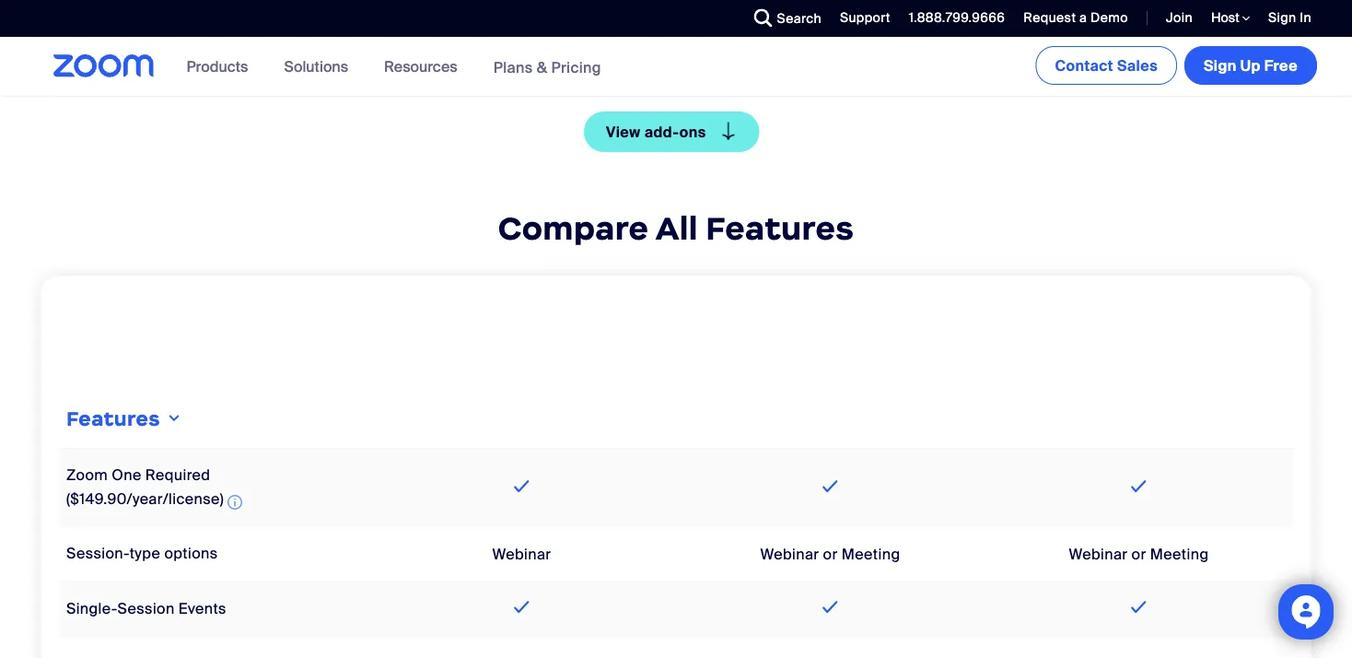 Task type: describe. For each thing, give the bounding box(es) containing it.
options
[[164, 544, 218, 563]]

host button
[[1212, 9, 1251, 27]]

session
[[118, 599, 175, 618]]

sales
[[1118, 56, 1159, 75]]

banner containing contact sales
[[31, 37, 1322, 97]]

view add-ons
[[606, 122, 707, 141]]

free
[[1265, 56, 1299, 75]]

3 webinar from the left
[[1070, 545, 1128, 564]]

features cell
[[59, 397, 1294, 441]]

request a demo
[[1024, 9, 1129, 26]]

compare all features
[[498, 208, 855, 248]]

request
[[1024, 9, 1077, 26]]

3 *zoom from the left
[[900, 18, 941, 35]]

search button
[[741, 0, 827, 37]]

1 required from the left
[[185, 18, 236, 35]]

0 vertical spatial included image
[[510, 475, 534, 497]]

2 webinar or meeting from the left
[[1070, 545, 1210, 564]]

demo
[[1091, 9, 1129, 26]]

zoom logo image
[[53, 54, 154, 77]]

1 *zoom from the left
[[59, 18, 99, 35]]

in
[[1301, 9, 1312, 26]]

type
[[130, 544, 161, 563]]

a
[[1080, 9, 1088, 26]]

0 vertical spatial features
[[706, 208, 855, 248]]

one inside zoom one required ($149.90/year/license)
[[112, 465, 142, 485]]

sign up free button
[[1185, 46, 1318, 85]]

1.888.799.9666
[[909, 9, 1006, 26]]

plans & pricing
[[494, 57, 602, 77]]

session-type options
[[66, 544, 218, 563]]

search
[[778, 10, 822, 27]]

2 webinar from the left
[[761, 545, 820, 564]]

one up zoom logo
[[102, 18, 128, 35]]

features inside features cell
[[66, 406, 160, 431]]

join link left host
[[1153, 0, 1198, 37]]

one up plans
[[514, 18, 539, 35]]

sign in
[[1269, 9, 1312, 26]]

contact sales link
[[1036, 46, 1178, 85]]

features application
[[59, 276, 1294, 658]]

products button
[[187, 37, 257, 96]]

2 *zoom from the left
[[470, 18, 510, 35]]

join link up meetings navigation
[[1167, 9, 1194, 26]]

right image
[[165, 411, 183, 426]]

($149.90/year/license)
[[66, 489, 224, 508]]

cell inside features application
[[985, 645, 1294, 658]]

resources button
[[384, 37, 466, 96]]

plans
[[494, 57, 533, 77]]

view
[[606, 122, 641, 141]]

1 licenses from the left
[[131, 18, 182, 35]]



Task type: vqa. For each thing, say whether or not it's contained in the screenshot.
second Webinar or Meeting from right
yes



Task type: locate. For each thing, give the bounding box(es) containing it.
2 or from the left
[[1132, 545, 1147, 564]]

1 meeting from the left
[[842, 545, 901, 564]]

application containing zoom one required
[[66, 465, 246, 513]]

*zoom up plans
[[470, 18, 510, 35]]

0 horizontal spatial *zoom
[[59, 18, 99, 35]]

required
[[185, 18, 236, 35], [596, 18, 648, 35], [1026, 18, 1078, 35]]

sign for sign in
[[1269, 9, 1297, 26]]

cell
[[985, 645, 1294, 658]]

events
[[179, 599, 227, 618]]

0 horizontal spatial webinar or meeting
[[761, 545, 901, 564]]

product information navigation
[[173, 37, 616, 97]]

zoom one required<br>($149.90/year/license) image
[[228, 491, 243, 513]]

2 horizontal spatial licenses
[[973, 18, 1023, 35]]

pricing
[[552, 57, 602, 77]]

included image
[[510, 475, 534, 497], [819, 595, 843, 618]]

1 *zoom one licenses required from the left
[[59, 18, 236, 35]]

licenses up pricing
[[542, 18, 593, 35]]

required up "products"
[[185, 18, 236, 35]]

0 horizontal spatial licenses
[[131, 18, 182, 35]]

view add-ons arrow down icon image
[[719, 122, 738, 140]]

join link
[[1153, 0, 1198, 37], [1167, 9, 1194, 26]]

resources
[[384, 57, 458, 76]]

required
[[145, 465, 211, 485]]

sign up free
[[1205, 56, 1299, 75]]

1 horizontal spatial webinar
[[761, 545, 820, 564]]

up
[[1241, 56, 1261, 75]]

1 or from the left
[[824, 545, 838, 564]]

join
[[1167, 9, 1194, 26]]

add-
[[645, 122, 680, 141]]

one up ($149.90/year/license)
[[112, 465, 142, 485]]

application
[[66, 465, 246, 513]]

*zoom up zoom logo
[[59, 18, 99, 35]]

session-
[[66, 544, 130, 563]]

1 horizontal spatial sign
[[1269, 9, 1297, 26]]

1 horizontal spatial *zoom one licenses required
[[470, 18, 648, 35]]

3 licenses from the left
[[973, 18, 1023, 35]]

0 vertical spatial sign
[[1269, 9, 1297, 26]]

2 licenses from the left
[[542, 18, 593, 35]]

0 horizontal spatial included image
[[510, 475, 534, 497]]

plans & pricing link
[[494, 57, 602, 77], [494, 57, 602, 77]]

licenses up zoom logo
[[131, 18, 182, 35]]

1 vertical spatial included image
[[819, 595, 843, 618]]

licenses
[[131, 18, 182, 35], [542, 18, 593, 35], [973, 18, 1023, 35]]

banner
[[31, 37, 1322, 97]]

1 horizontal spatial *zoom
[[470, 18, 510, 35]]

1 horizontal spatial or
[[1132, 545, 1147, 564]]

contact
[[1056, 56, 1114, 75]]

2 horizontal spatial webinar
[[1070, 545, 1128, 564]]

1.888.799.9666 button
[[896, 0, 1010, 37], [909, 9, 1006, 26]]

&
[[537, 57, 548, 77]]

contact sales
[[1056, 56, 1159, 75]]

3 *zoom one licenses required from the left
[[900, 18, 1078, 35]]

0 horizontal spatial sign
[[1205, 56, 1237, 75]]

*zoom
[[59, 18, 99, 35], [470, 18, 510, 35], [900, 18, 941, 35]]

products
[[187, 57, 248, 76]]

application inside features application
[[66, 465, 246, 513]]

meetings navigation
[[1033, 37, 1322, 88]]

1 webinar or meeting from the left
[[761, 545, 901, 564]]

all
[[656, 208, 698, 248]]

webinar or meeting
[[761, 545, 901, 564], [1070, 545, 1210, 564]]

request a demo link
[[1010, 0, 1134, 37], [1024, 9, 1129, 26]]

meeting
[[842, 545, 901, 564], [1151, 545, 1210, 564]]

sign for sign up free
[[1205, 56, 1237, 75]]

1 horizontal spatial meeting
[[1151, 545, 1210, 564]]

zoom
[[66, 465, 108, 485]]

ons
[[680, 122, 707, 141]]

host
[[1212, 9, 1243, 26]]

single-session events
[[66, 599, 227, 618]]

required left a
[[1026, 18, 1078, 35]]

2 horizontal spatial *zoom one licenses required
[[900, 18, 1078, 35]]

2 required from the left
[[596, 18, 648, 35]]

sign left up
[[1205, 56, 1237, 75]]

1 vertical spatial features
[[66, 406, 160, 431]]

1 webinar from the left
[[493, 545, 551, 564]]

support link
[[827, 0, 896, 37], [840, 9, 891, 26]]

*zoom right the 'support'
[[900, 18, 941, 35]]

sign in link
[[1255, 0, 1322, 37], [1269, 9, 1312, 26]]

sign inside sign up free button
[[1205, 56, 1237, 75]]

licenses left "request"
[[973, 18, 1023, 35]]

one right the 'support'
[[944, 18, 969, 35]]

compare
[[498, 208, 649, 248]]

or
[[824, 545, 838, 564], [1132, 545, 1147, 564]]

2 *zoom one licenses required from the left
[[470, 18, 648, 35]]

solutions button
[[284, 37, 357, 96]]

3 required from the left
[[1026, 18, 1078, 35]]

0 horizontal spatial meeting
[[842, 545, 901, 564]]

*zoom one licenses required
[[59, 18, 236, 35], [470, 18, 648, 35], [900, 18, 1078, 35]]

0 horizontal spatial features
[[66, 406, 160, 431]]

webinar
[[493, 545, 551, 564], [761, 545, 820, 564], [1070, 545, 1128, 564]]

2 horizontal spatial required
[[1026, 18, 1078, 35]]

one
[[102, 18, 128, 35], [514, 18, 539, 35], [944, 18, 969, 35], [112, 465, 142, 485]]

sign left in
[[1269, 9, 1297, 26]]

2 meeting from the left
[[1151, 545, 1210, 564]]

required up pricing
[[596, 18, 648, 35]]

1 horizontal spatial required
[[596, 18, 648, 35]]

single-
[[66, 599, 118, 618]]

support
[[840, 9, 891, 26]]

zoom one required ($149.90/year/license)
[[66, 465, 224, 508]]

1 horizontal spatial features
[[706, 208, 855, 248]]

solutions
[[284, 57, 348, 76]]

0 horizontal spatial required
[[185, 18, 236, 35]]

1 horizontal spatial licenses
[[542, 18, 593, 35]]

0 horizontal spatial *zoom one licenses required
[[59, 18, 236, 35]]

0 horizontal spatial or
[[824, 545, 838, 564]]

1 horizontal spatial webinar or meeting
[[1070, 545, 1210, 564]]

sign
[[1269, 9, 1297, 26], [1205, 56, 1237, 75]]

2 horizontal spatial *zoom
[[900, 18, 941, 35]]

1 horizontal spatial included image
[[819, 595, 843, 618]]

included image
[[819, 475, 843, 497], [1127, 475, 1152, 497], [510, 595, 534, 618], [1127, 595, 1152, 618]]

features
[[706, 208, 855, 248], [66, 406, 160, 431]]

0 horizontal spatial webinar
[[493, 545, 551, 564]]

1 vertical spatial sign
[[1205, 56, 1237, 75]]



